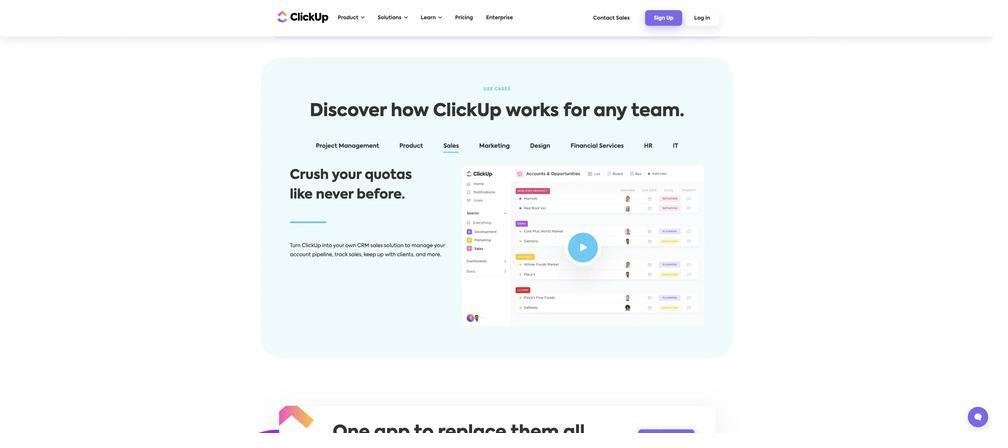 Task type: describe. For each thing, give the bounding box(es) containing it.
to
[[405, 243, 410, 249]]

project
[[316, 144, 337, 149]]

marketing
[[479, 144, 510, 149]]

and
[[416, 253, 426, 258]]

up
[[377, 253, 384, 258]]

sales button
[[436, 142, 466, 154]]

pipeline,
[[312, 253, 333, 258]]

clickup inside turn clickup into your own crm sales solution to manage your account pipeline, track sales, keep up with clients, and more.
[[302, 243, 321, 249]]

log in link
[[686, 10, 719, 26]]

any
[[594, 103, 627, 120]]

contact
[[593, 15, 615, 21]]

product for product dropdown button
[[338, 15, 358, 20]]

services
[[599, 144, 624, 149]]

hr
[[644, 144, 653, 149]]

enterprise
[[486, 15, 513, 20]]

sign
[[654, 16, 665, 21]]

sign up
[[654, 16, 674, 21]]

log
[[694, 16, 704, 21]]

cases
[[495, 87, 511, 92]]

product button
[[334, 11, 368, 25]]

how
[[391, 103, 429, 120]]

use cases
[[483, 87, 511, 92]]

turn clickup into your own crm sales solution to manage your account pipeline, track sales, keep up with clients, and more.
[[290, 243, 445, 258]]

design button
[[523, 142, 558, 154]]

tab list containing project management
[[283, 142, 711, 154]]

clients,
[[397, 253, 415, 258]]

quotas
[[365, 169, 412, 182]]

before.
[[357, 189, 405, 202]]

it button
[[666, 142, 685, 154]]

crush your quotas like never before.
[[290, 169, 412, 202]]

manage
[[412, 243, 433, 249]]

solutions button
[[374, 11, 411, 25]]

for
[[563, 103, 589, 120]]

contact sales
[[593, 15, 630, 21]]

up
[[666, 16, 674, 21]]

your up more.
[[434, 243, 445, 249]]

log in
[[694, 16, 710, 21]]

pricing link
[[452, 11, 477, 25]]

own
[[345, 243, 356, 249]]



Task type: locate. For each thing, give the bounding box(es) containing it.
crush
[[290, 169, 329, 182]]

crm
[[357, 243, 369, 249]]

0 vertical spatial product
[[338, 15, 358, 20]]

sales,
[[349, 253, 363, 258]]

clickup
[[433, 103, 502, 120], [302, 243, 321, 249]]

0 horizontal spatial product
[[338, 15, 358, 20]]

clickup image
[[275, 10, 328, 23]]

marketing button
[[472, 142, 517, 154]]

sales@2x (5).png image
[[461, 166, 704, 327]]

learn button
[[417, 11, 446, 25]]

works
[[506, 103, 559, 120]]

1 vertical spatial product
[[399, 144, 423, 149]]

clickup logo image
[[268, 401, 315, 434]]

0 vertical spatial clickup
[[433, 103, 502, 120]]

pricing
[[455, 15, 473, 20]]

team.
[[631, 103, 684, 120]]

into
[[322, 243, 332, 249]]

1 horizontal spatial clickup
[[433, 103, 502, 120]]

0 horizontal spatial clickup
[[302, 243, 321, 249]]

clickup down the use
[[433, 103, 502, 120]]

management
[[339, 144, 379, 149]]

account
[[290, 253, 311, 258]]

financial services button
[[563, 142, 631, 154]]

1 vertical spatial clickup
[[302, 243, 321, 249]]

your inside crush your quotas like never before.
[[332, 169, 361, 182]]

more.
[[427, 253, 441, 258]]

solutions
[[378, 15, 401, 20]]

learn
[[421, 15, 436, 20]]

tab list
[[283, 142, 711, 154]]

product inside product button
[[399, 144, 423, 149]]

product inside product dropdown button
[[338, 15, 358, 20]]

product
[[338, 15, 358, 20], [399, 144, 423, 149]]

project management
[[316, 144, 379, 149]]

solution
[[384, 243, 404, 249]]

design
[[530, 144, 550, 149]]

financial services
[[571, 144, 624, 149]]

like
[[290, 189, 313, 202]]

with
[[385, 253, 396, 258]]

track
[[335, 253, 348, 258]]

discover how clickup works for any team.
[[310, 103, 684, 120]]

it
[[673, 144, 678, 149]]

contact sales button
[[590, 12, 633, 24]]

product for product button
[[399, 144, 423, 149]]

your up never
[[332, 169, 361, 182]]

enterprise link
[[483, 11, 517, 25]]

keep
[[364, 253, 376, 258]]

discover
[[310, 103, 387, 120]]

project management button
[[309, 142, 386, 154]]

0 horizontal spatial sales
[[443, 144, 459, 149]]

your up track
[[333, 243, 344, 249]]

1 horizontal spatial sales
[[616, 15, 630, 21]]

sales inside button
[[616, 15, 630, 21]]

hr button
[[637, 142, 660, 154]]

in
[[705, 16, 710, 21]]

sales
[[370, 243, 383, 249]]

sales inside button
[[443, 144, 459, 149]]

product button
[[392, 142, 430, 154]]

sign up button
[[645, 10, 682, 26]]

1 horizontal spatial product
[[399, 144, 423, 149]]

sales
[[616, 15, 630, 21], [443, 144, 459, 149]]

turn
[[290, 243, 301, 249]]

never
[[316, 189, 354, 202]]

financial
[[571, 144, 598, 149]]

1 vertical spatial sales
[[443, 144, 459, 149]]

clickup up account
[[302, 243, 321, 249]]

0 vertical spatial sales
[[616, 15, 630, 21]]

use
[[483, 87, 493, 92]]

your
[[332, 169, 361, 182], [333, 243, 344, 249], [434, 243, 445, 249]]



Task type: vqa. For each thing, say whether or not it's contained in the screenshot.
Log in LINK
yes



